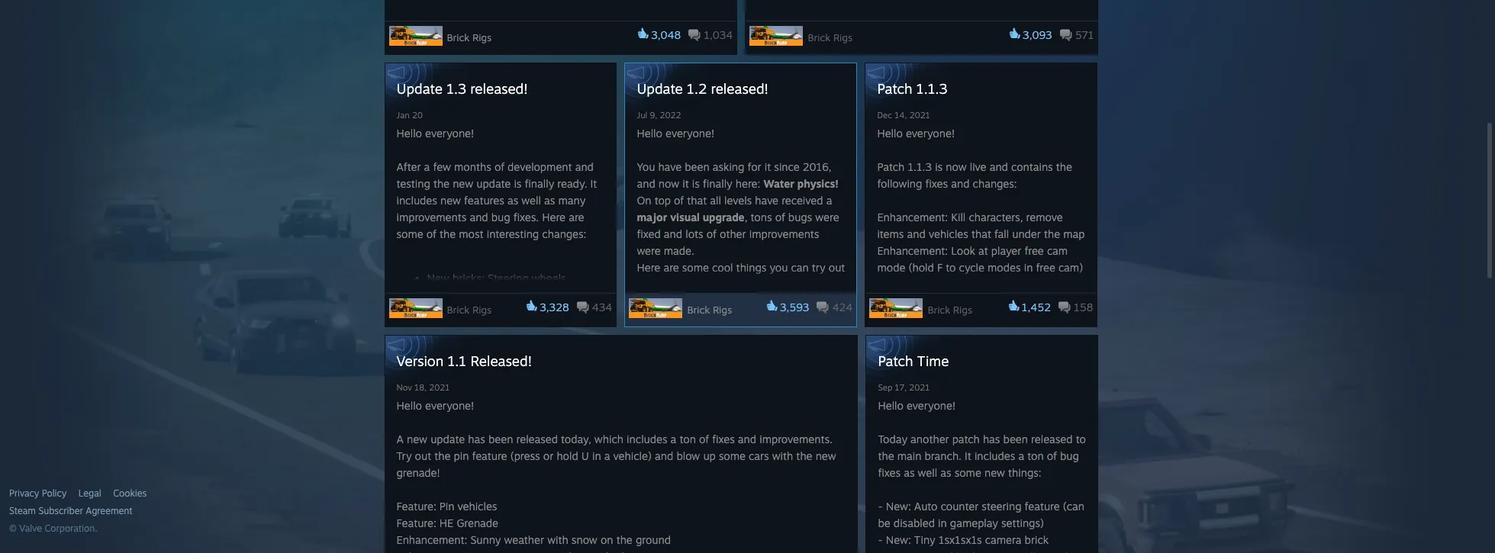 Task type: locate. For each thing, give the bounding box(es) containing it.
enhancement: inside feature: pin vehicles feature: he grenade enhancement: sunny weather with snow on the ground
[[397, 534, 467, 547]]

is right button
[[986, 328, 993, 341]]

patch
[[953, 433, 980, 446]]

enhancement: up main
[[878, 429, 948, 442]]

everyone! for 1.1.3
[[906, 127, 955, 140]]

hello everyone! down nov 18, 2021
[[397, 399, 474, 412]]

are inside , tons of bugs were fixed and lots of other improvements were made. here are some cool things you can try out right now:
[[664, 261, 679, 274]]

improvements down testing
[[397, 211, 467, 224]]

1 increase from the top
[[952, 429, 993, 442]]

1 vertical spatial with
[[548, 534, 569, 547]]

the down today
[[878, 450, 894, 463]]

is inside the 'patch 1.1.3 is now live and contains the following fixes and changes:'
[[935, 160, 943, 173]]

is inside 'after a few months of development and testing the new update is finally ready. it includes new features as well as many improvements and bug fixes. here are some of the most interesting changes:'
[[514, 177, 522, 190]]

0 horizontal spatial were
[[637, 244, 661, 257]]

after
[[397, 160, 421, 173]]

0 horizontal spatial fixes
[[712, 433, 735, 446]]

action"
[[878, 513, 914, 526]]

1 update from the left
[[397, 80, 443, 97]]

update for update 1.2 released!
[[637, 80, 683, 97]]

blow
[[677, 450, 700, 463]]

patch for patch time
[[878, 353, 914, 370]]

version
[[397, 353, 444, 370]]

reduce
[[952, 345, 988, 358]]

of left mg
[[1051, 530, 1061, 543]]

includes
[[397, 194, 437, 207], [627, 433, 668, 446], [975, 450, 1016, 463]]

here:
[[736, 177, 761, 190]]

a down which
[[604, 450, 610, 463]]

without
[[916, 479, 954, 492]]

hello down nov
[[397, 399, 422, 412]]

0 vertical spatial 1.1.3
[[917, 80, 948, 97]]

patch for patch 1.1.3
[[878, 80, 913, 97]]

1 horizontal spatial with
[[772, 450, 793, 463]]

fixes inside a new update has been released today, which includes a ton of fixes and improvements. try out the pin feature (press or hold u in a vehicle) and blow up some cars with the new grenade!
[[712, 433, 735, 446]]

oh,
[[397, 5, 414, 18]]

more
[[499, 305, 525, 318]]

hello everyone! for 1.2
[[637, 127, 715, 140]]

1 horizontal spatial on
[[1063, 479, 1076, 492]]

and inside the enhancement: kill characters, remove items and vehicles that fall under the map enhancement: look at player free cam mode (hold f to cycle modes in free cam) enhancement: ability to unequip grenades by pressing the key again enhancement: display reason when the vehicle spawn button is disabled enhancement: reduce grenade damage (especially to buildings) enhancement: redesign current item widget enhancement: improve target marker ui enhancement: increase view distance when zooming in enhancement: ability to trigger fire actions without a numpad (displayed on the dashboard, bind a key to "next fire action" to use) enhancement: increase max range of mg bricks
[[907, 228, 926, 241]]

dashboard,
[[897, 496, 952, 509]]

brick rigs
[[447, 31, 492, 44], [808, 31, 853, 44], [447, 304, 492, 316], [687, 304, 732, 316], [928, 304, 973, 316]]

the
[[483, 5, 499, 18], [1057, 160, 1073, 173], [434, 177, 450, 190], [440, 228, 456, 241], [1044, 228, 1061, 241], [986, 295, 1002, 308], [1057, 312, 1073, 324], [435, 450, 451, 463], [797, 450, 813, 463], [878, 450, 894, 463], [878, 496, 894, 509], [617, 534, 633, 547]]

includes up 'vehicle)'
[[627, 433, 668, 446]]

fixed
[[637, 228, 661, 241]]

hello everyone! for 1.1.3
[[878, 127, 955, 140]]

wheels,
[[532, 272, 569, 285]]

0 horizontal spatial improvements
[[397, 211, 467, 224]]

corporation.
[[45, 523, 97, 534]]

today,
[[561, 433, 591, 446]]

hello for patch time
[[878, 399, 904, 412]]

1 horizontal spatial that
[[972, 228, 992, 241]]

feature:
[[397, 500, 436, 513], [397, 517, 436, 530]]

released for patch time
[[1032, 433, 1073, 446]]

released for version 1.1 released!
[[517, 433, 558, 446]]

0 vertical spatial on
[[1063, 479, 1076, 492]]

some inside , tons of bugs were fixed and lots of other improvements were made. here are some cool things you can try out right now:
[[682, 261, 709, 274]]

when up actions
[[878, 446, 904, 459]]

now up the top
[[659, 177, 680, 190]]

snow
[[572, 534, 598, 547]]

actuators,
[[529, 289, 578, 302]]

update up 20
[[397, 80, 443, 97]]

- down the be
[[878, 534, 883, 547]]

1 horizontal spatial update
[[637, 80, 683, 97]]

0 vertical spatial ton
[[680, 433, 696, 446]]

in inside - new: auto counter steering feature (can be disabled in gameplay settings) - new: tiny 1sx1sx1s camera brick
[[938, 517, 947, 530]]

which
[[595, 433, 624, 446]]

a down physics!
[[827, 194, 833, 207]]

feature inside a new update has been released today, which includes a ton of fixes and improvements. try out the pin feature (press or hold u in a vehicle) and blow up some cars with the new grenade!
[[472, 450, 507, 463]]

1 horizontal spatial disabled
[[997, 328, 1038, 341]]

0 horizontal spatial are
[[464, 5, 480, 18]]

ton inside a new update has been released today, which includes a ton of fixes and improvements. try out the pin feature (press or hold u in a vehicle) and blow up some cars with the new grenade!
[[680, 433, 696, 446]]

1 horizontal spatial well
[[918, 466, 938, 479]]

fixes inside the 'patch 1.1.3 is now live and contains the following fixes and changes:'
[[926, 177, 948, 190]]

2 horizontal spatial fixes
[[926, 177, 948, 190]]

a right which
[[671, 433, 677, 446]]

feature down (displayed
[[1025, 500, 1060, 513]]

1 horizontal spatial bug
[[1060, 450, 1079, 463]]

finally up all at left top
[[703, 177, 733, 190]]

on
[[1063, 479, 1076, 492], [601, 534, 613, 547]]

some down made.
[[682, 261, 709, 274]]

2 vertical spatial includes
[[975, 450, 1016, 463]]

button
[[950, 328, 983, 341]]

new inside today another patch has been released to the main branch. it includes a ton of bug fixes as well as some new things:
[[985, 466, 1005, 479]]

at
[[979, 244, 989, 257]]

couplings
[[427, 305, 474, 318]]

0 vertical spatial feature:
[[397, 500, 436, 513]]

0 vertical spatial now
[[946, 160, 967, 173]]

a inside 'after a few months of development and testing the new update is finally ready. it includes new features as well as many improvements and bug fixes. here are some of the most interesting changes:'
[[424, 160, 430, 173]]

again
[[1025, 295, 1052, 308]]

jan
[[397, 110, 410, 121]]

been inside today another patch has been released to the main branch. it includes a ton of bug fixes as well as some new things:
[[1004, 433, 1028, 446]]

been for patch time
[[1004, 433, 1028, 446]]

it inside today another patch has been released to the main branch. it includes a ton of bug fixes as well as some new things:
[[965, 450, 972, 463]]

0 vertical spatial here
[[542, 211, 566, 224]]

1 finally from the left
[[525, 177, 554, 190]]

the right "contains"
[[1057, 160, 1073, 173]]

and right 'oh,'
[[417, 5, 436, 18]]

patch down vehicle
[[878, 353, 914, 370]]

well inside today another patch has been released to the main branch. it includes a ton of bug fixes as well as some new things:
[[918, 466, 938, 479]]

disabled
[[997, 328, 1038, 341], [894, 517, 935, 530]]

0 vertical spatial that
[[687, 194, 707, 207]]

1 vertical spatial on
[[601, 534, 613, 547]]

1 vertical spatial disabled
[[894, 517, 935, 530]]

u
[[582, 450, 589, 463]]

released! for update 1.3 released!
[[471, 80, 528, 97]]

released! right "1.3"
[[471, 80, 528, 97]]

1 vertical spatial feature:
[[397, 517, 436, 530]]

2021 right "17,"
[[910, 383, 930, 393]]

some inside today another patch has been released to the main branch. it includes a ton of bug fixes as well as some new things:
[[955, 466, 982, 479]]

of inside water physics! on top of that all levels have received a major visual upgrade
[[674, 194, 684, 207]]

disabled up grenade
[[997, 328, 1038, 341]]

0 vertical spatial well
[[522, 194, 541, 207]]

1 horizontal spatial here
[[637, 261, 661, 274]]

0 horizontal spatial out
[[415, 450, 431, 463]]

valve
[[19, 523, 42, 534]]

2 horizontal spatial are
[[664, 261, 679, 274]]

1 has from the left
[[468, 433, 485, 446]]

has for time
[[983, 433, 1001, 446]]

0 vertical spatial -
[[878, 500, 883, 513]]

been up '(press'
[[489, 433, 513, 446]]

hello for update 1.3 released!
[[397, 127, 422, 140]]

with down improvements. at the bottom of page
[[772, 450, 793, 463]]

new bricks: steering wheels, compact seats, new actuators, couplings and more
[[427, 272, 578, 318]]

bug up interesting
[[492, 211, 510, 224]]

been inside you have been asking for it since 2016, and now it is finally here:
[[685, 160, 710, 173]]

0 vertical spatial feature
[[472, 450, 507, 463]]

1 horizontal spatial update
[[477, 177, 511, 190]]

improvements inside 'after a few months of development and testing the new update is finally ready. it includes new features as well as many improvements and bug fixes. here are some of the most interesting changes:'
[[397, 211, 467, 224]]

0 vertical spatial increase
[[952, 429, 993, 442]]

range
[[1020, 530, 1048, 543]]

update up features
[[477, 177, 511, 190]]

have right you at left top
[[658, 160, 682, 173]]

1 horizontal spatial vehicles
[[929, 228, 969, 241]]

lots
[[686, 228, 704, 241]]

everyone! for 1.3
[[425, 127, 474, 140]]

1 released from the left
[[517, 433, 558, 446]]

view
[[996, 429, 1019, 442]]

on up 'fire'
[[1063, 479, 1076, 492]]

ton
[[680, 433, 696, 446], [1028, 450, 1044, 463]]

today
[[878, 433, 908, 446]]

2 finally from the left
[[703, 177, 733, 190]]

be
[[878, 517, 891, 530]]

0 vertical spatial have
[[658, 160, 682, 173]]

on right 'snow'
[[601, 534, 613, 547]]

new right the 'a'
[[407, 433, 428, 446]]

and up the ready.
[[575, 160, 594, 173]]

0 vertical spatial it
[[765, 160, 771, 173]]

- up the be
[[878, 500, 883, 513]]

0 vertical spatial improvements
[[397, 211, 467, 224]]

new left the things:
[[985, 466, 1005, 479]]

that inside the enhancement: kill characters, remove items and vehicles that fall under the map enhancement: look at player free cam mode (hold f to cycle modes in free cam) enhancement: ability to unequip grenades by pressing the key again enhancement: display reason when the vehicle spawn button is disabled enhancement: reduce grenade damage (especially to buildings) enhancement: redesign current item widget enhancement: improve target marker ui enhancement: increase view distance when zooming in enhancement: ability to trigger fire actions without a numpad (displayed on the dashboard, bind a key to "next fire action" to use) enhancement: increase max range of mg bricks
[[972, 228, 992, 241]]

2 has from the left
[[983, 433, 1001, 446]]

cool
[[712, 261, 733, 274]]

and inside , tons of bugs were fixed and lots of other improvements were made. here are some cool things you can try out right now:
[[664, 228, 683, 241]]

1 vertical spatial increase
[[952, 530, 993, 543]]

0 horizontal spatial vehicles
[[458, 500, 497, 513]]

out inside , tons of bugs were fixed and lots of other improvements were made. here are some cool things you can try out right now:
[[829, 261, 845, 274]]

enhancement: down zooming
[[878, 463, 948, 476]]

were right bugs
[[816, 211, 840, 224]]

of inside a new update has been released today, which includes a ton of fixes and improvements. try out the pin feature (press or hold u in a vehicle) and blow up some cars with the new grenade!
[[699, 433, 709, 446]]

increase
[[952, 429, 993, 442], [952, 530, 993, 543]]

1 vertical spatial includes
[[627, 433, 668, 446]]

of up up at the left
[[699, 433, 709, 446]]

changes: down live
[[973, 177, 1017, 190]]

hello everyone! down 20
[[397, 127, 474, 140]]

2021 for 1.1.3
[[910, 110, 930, 121]]

of down distance
[[1047, 450, 1057, 463]]

steering
[[488, 272, 529, 285]]

cars
[[749, 450, 769, 463]]

changes: inside the 'patch 1.1.3 is now live and contains the following fixes and changes:'
[[973, 177, 1017, 190]]

new: down action"
[[886, 534, 911, 547]]

the inside today another patch has been released to the main branch. it includes a ton of bug fixes as well as some new things:
[[878, 450, 894, 463]]

0 horizontal spatial that
[[687, 194, 707, 207]]

0 horizontal spatial now
[[659, 177, 680, 190]]

can
[[791, 261, 809, 274]]

with inside a new update has been released today, which includes a ton of fixes and improvements. try out the pin feature (press or hold u in a vehicle) and blow up some cars with the new grenade!
[[772, 450, 793, 463]]

1 vertical spatial are
[[569, 211, 584, 224]]

with left 'snow'
[[548, 534, 569, 547]]

1 vertical spatial feature
[[1025, 500, 1060, 513]]

free down cam in the top right of the page
[[1036, 261, 1056, 274]]

hello everyone! down dec 14, 2021
[[878, 127, 955, 140]]

1 vertical spatial well
[[918, 466, 938, 479]]

1 horizontal spatial were
[[816, 211, 840, 224]]

1 vertical spatial new:
[[886, 534, 911, 547]]

0 horizontal spatial it
[[591, 177, 597, 190]]

out inside a new update has been released today, which includes a ton of fixes and improvements. try out the pin feature (press or hold u in a vehicle) and blow up some cars with the new grenade!
[[415, 450, 431, 463]]

0 vertical spatial are
[[464, 5, 480, 18]]

1 horizontal spatial it
[[765, 160, 771, 173]]

1 vertical spatial improvements
[[750, 228, 820, 241]]

0 vertical spatial fixes
[[926, 177, 948, 190]]

bug inside today another patch has been released to the main branch. it includes a ton of bug fixes as well as some new things:
[[1060, 450, 1079, 463]]

here
[[542, 211, 566, 224], [637, 261, 661, 274]]

has inside today another patch has been released to the main branch. it includes a ton of bug fixes as well as some new things:
[[983, 433, 1001, 446]]

0 vertical spatial patch
[[878, 80, 913, 97]]

2021 right 14,
[[910, 110, 930, 121]]

0 vertical spatial includes
[[397, 194, 437, 207]]

2021 for time
[[910, 383, 930, 393]]

finally inside 'after a few months of development and testing the new update is finally ready. it includes new features as well as many improvements and bug fixes. here are some of the most interesting changes:'
[[525, 177, 554, 190]]

0 horizontal spatial disabled
[[894, 517, 935, 530]]

0 horizontal spatial have
[[658, 160, 682, 173]]

most down features
[[459, 228, 484, 241]]

includes inside a new update has been released today, which includes a ton of fixes and improvements. try out the pin feature (press or hold u in a vehicle) and blow up some cars with the new grenade!
[[627, 433, 668, 446]]

1 vertical spatial bug
[[1060, 450, 1079, 463]]

that
[[687, 194, 707, 207], [972, 228, 992, 241]]

2 increase from the top
[[952, 530, 993, 543]]

0 horizontal spatial includes
[[397, 194, 437, 207]]

pin
[[440, 500, 455, 513]]

disabled up tiny
[[894, 517, 935, 530]]

vehicles inside feature: pin vehicles feature: he grenade enhancement: sunny weather with snow on the ground
[[458, 500, 497, 513]]

has up "pin" at bottom left
[[468, 433, 485, 446]]

by
[[926, 295, 938, 308]]

1 vertical spatial changes:
[[542, 228, 587, 241]]

the inside the 'patch 1.1.3 is now live and contains the following fixes and changes:'
[[1057, 160, 1073, 173]]

cookies
[[113, 488, 147, 499]]

0 horizontal spatial well
[[522, 194, 541, 207]]

2 released from the left
[[1032, 433, 1073, 446]]

fixes up up at the left
[[712, 433, 735, 446]]

1 vertical spatial it
[[965, 450, 972, 463]]

1 vertical spatial fixes
[[712, 433, 735, 446]]

hello down the sep
[[878, 399, 904, 412]]

has inside a new update has been released today, which includes a ton of fixes and improvements. try out the pin feature (press or hold u in a vehicle) and blow up some cars with the new grenade!
[[468, 433, 485, 446]]

as left many
[[544, 194, 555, 207]]

when down again
[[1026, 312, 1053, 324]]

patch inside the 'patch 1.1.3 is now live and contains the following fixes and changes:'
[[878, 160, 905, 173]]

now inside you have been asking for it since 2016, and now it is finally here:
[[659, 177, 680, 190]]

ability down cycle
[[952, 278, 983, 291]]

to up numpad
[[986, 463, 996, 476]]

0 horizontal spatial update
[[397, 80, 443, 97]]

improvements down bugs
[[750, 228, 820, 241]]

a
[[424, 160, 430, 173], [827, 194, 833, 207], [671, 433, 677, 446], [604, 450, 610, 463], [1019, 450, 1025, 463], [957, 479, 963, 492], [980, 496, 986, 509]]

vehicle
[[878, 328, 912, 341]]

finally inside you have been asking for it since 2016, and now it is finally here:
[[703, 177, 733, 190]]

bind
[[955, 496, 976, 509]]

0 horizontal spatial with
[[548, 534, 569, 547]]

and right items
[[907, 228, 926, 241]]

1.1.3 inside the 'patch 1.1.3 is now live and contains the following fixes and changes:'
[[908, 160, 932, 173]]

try
[[397, 450, 412, 463]]

1 vertical spatial when
[[878, 446, 904, 459]]

released! right 1.2
[[711, 80, 769, 97]]

1 vertical spatial here
[[637, 261, 661, 274]]

new left features
[[441, 194, 461, 207]]

2 vertical spatial are
[[664, 261, 679, 274]]

1 vertical spatial 1.1.3
[[908, 160, 932, 173]]

distance
[[1022, 429, 1063, 442]]

in down counter
[[938, 517, 947, 530]]

been down target
[[1004, 433, 1028, 446]]

fixes inside today another patch has been released to the main branch. it includes a ton of bug fixes as well as some new things:
[[878, 466, 901, 479]]

1.1.3
[[917, 80, 948, 97], [908, 160, 932, 173]]

0 horizontal spatial changes:
[[542, 228, 587, 241]]

1 vertical spatial now
[[659, 177, 680, 190]]

update
[[477, 177, 511, 190], [431, 433, 465, 446]]

under
[[1013, 228, 1041, 241]]

2 vertical spatial fixes
[[878, 466, 901, 479]]

0 horizontal spatial released!
[[471, 80, 528, 97]]

in inside a new update has been released today, which includes a ton of fixes and improvements. try out the pin feature (press or hold u in a vehicle) and blow up some cars with the new grenade!
[[592, 450, 601, 463]]

is left live
[[935, 160, 943, 173]]

1 horizontal spatial out
[[829, 261, 845, 274]]

0 horizontal spatial on
[[601, 534, 613, 547]]

ability up numpad
[[952, 463, 983, 476]]

changes: inside 'after a few months of development and testing the new update is finally ready. it includes new features as well as many improvements and bug fixes. here are some of the most interesting changes:'
[[542, 228, 587, 241]]

improvements inside , tons of bugs were fixed and lots of other improvements were made. here are some cool things you can try out right now:
[[750, 228, 820, 241]]

hello everyone! for 1.1
[[397, 399, 474, 412]]

patch time
[[878, 353, 949, 370]]

it
[[591, 177, 597, 190], [965, 450, 972, 463]]

1 horizontal spatial released
[[1032, 433, 1073, 446]]

and up cars
[[738, 433, 757, 446]]

here up the right on the bottom of the page
[[637, 261, 661, 274]]

ton up the things:
[[1028, 450, 1044, 463]]

here down many
[[542, 211, 566, 224]]

1 horizontal spatial have
[[755, 194, 779, 207]]

most left important at top left
[[502, 5, 527, 18]]

9,
[[650, 110, 658, 121]]

and up made.
[[664, 228, 683, 241]]

now:
[[663, 278, 687, 291]]

increase down improve
[[952, 429, 993, 442]]

has
[[468, 433, 485, 446], [983, 433, 1001, 446]]

asking
[[713, 160, 745, 173]]

1 vertical spatial most
[[459, 228, 484, 241]]

ton up blow
[[680, 433, 696, 446]]

widget
[[878, 395, 911, 408]]

cam)
[[1059, 261, 1084, 274]]

released inside today another patch has been released to the main branch. it includes a ton of bug fixes as well as some new things:
[[1032, 433, 1073, 446]]

to down the modes
[[986, 278, 996, 291]]

2 new: from the top
[[886, 534, 911, 547]]

enhancement: down he
[[397, 534, 467, 547]]

1 horizontal spatial been
[[685, 160, 710, 173]]

hello everyone! for 1.3
[[397, 127, 474, 140]]

1 horizontal spatial feature
[[1025, 500, 1060, 513]]

0 vertical spatial new:
[[886, 500, 911, 513]]

in
[[1024, 261, 1033, 274], [953, 446, 962, 459], [592, 450, 601, 463], [938, 517, 947, 530]]

0 horizontal spatial feature
[[472, 450, 507, 463]]

a left few
[[424, 160, 430, 173]]

1 horizontal spatial are
[[569, 211, 584, 224]]

it inside 'after a few months of development and testing the new update is finally ready. it includes new features as well as many improvements and bug fixes. here are some of the most interesting changes:'
[[591, 177, 597, 190]]

1 new: from the top
[[886, 500, 911, 513]]

1 vertical spatial have
[[755, 194, 779, 207]]

2 horizontal spatial been
[[1004, 433, 1028, 446]]

1 released! from the left
[[471, 80, 528, 97]]

1 horizontal spatial has
[[983, 433, 1001, 446]]

1 vertical spatial ton
[[1028, 450, 1044, 463]]

(displayed
[[1009, 479, 1060, 492]]

a inside water physics! on top of that all levels have received a major visual upgrade
[[827, 194, 833, 207]]

18,
[[415, 383, 427, 393]]

fixes down main
[[878, 466, 901, 479]]

you
[[637, 160, 655, 173]]

disabled inside the enhancement: kill characters, remove items and vehicles that fall under the map enhancement: look at player free cam mode (hold f to cycle modes in free cam) enhancement: ability to unequip grenades by pressing the key again enhancement: display reason when the vehicle spawn button is disabled enhancement: reduce grenade damage (especially to buildings) enhancement: redesign current item widget enhancement: improve target marker ui enhancement: increase view distance when zooming in enhancement: ability to trigger fire actions without a numpad (displayed on the dashboard, bind a key to "next fire action" to use) enhancement: increase max range of mg bricks
[[997, 328, 1038, 341]]

a up the things:
[[1019, 450, 1025, 463]]

and down features
[[470, 211, 488, 224]]

that left all at left top
[[687, 194, 707, 207]]

0 horizontal spatial when
[[878, 446, 904, 459]]

are inside 'after a few months of development and testing the new update is finally ready. it includes new features as well as many improvements and bug fixes. here are some of the most interesting changes:'
[[569, 211, 584, 224]]

unequip
[[999, 278, 1039, 291]]

steering
[[982, 500, 1022, 513]]

hello everyone! for time
[[878, 399, 956, 412]]

everyone! down the sep 17, 2021
[[907, 399, 956, 412]]

0 vertical spatial update
[[477, 177, 511, 190]]

released inside a new update has been released today, which includes a ton of fixes and improvements. try out the pin feature (press or hold u in a vehicle) and blow up some cars with the new grenade!
[[517, 433, 558, 446]]

- new: auto counter steering feature (can be disabled in gameplay settings) - new: tiny 1sx1sx1s camera brick
[[878, 500, 1085, 547]]

is up visual
[[692, 177, 700, 190]]

2 released! from the left
[[711, 80, 769, 97]]

0 vertical spatial ability
[[952, 278, 983, 291]]

been inside a new update has been released today, which includes a ton of fixes and improvements. try out the pin feature (press or hold u in a vehicle) and blow up some cars with the new grenade!
[[489, 433, 513, 446]]

hello everyone! down '2022'
[[637, 127, 715, 140]]

update up "pin" at bottom left
[[431, 433, 465, 446]]

top
[[655, 194, 671, 207]]

bug inside 'after a few months of development and testing the new update is finally ready. it includes new features as well as many improvements and bug fixes. here are some of the most interesting changes:'
[[492, 211, 510, 224]]

as
[[508, 194, 519, 207], [544, 194, 555, 207], [904, 466, 915, 479], [941, 466, 952, 479]]

released! for update 1.2 released!
[[711, 80, 769, 97]]

0 vertical spatial were
[[816, 211, 840, 224]]

1 horizontal spatial released!
[[711, 80, 769, 97]]

1 horizontal spatial now
[[946, 160, 967, 173]]

are down many
[[569, 211, 584, 224]]

1 horizontal spatial when
[[1026, 312, 1053, 324]]

well down zooming
[[918, 466, 938, 479]]

tiny
[[915, 534, 936, 547]]

are right here
[[464, 5, 480, 18]]

fixes right following at right top
[[926, 177, 948, 190]]

dec 14, 2021
[[878, 110, 930, 121]]

2 update from the left
[[637, 80, 683, 97]]

and left blow
[[655, 450, 674, 463]]

hello down dec
[[878, 127, 903, 140]]

(especially
[[878, 362, 930, 375]]

enhancement: down (hold
[[878, 278, 948, 291]]

1 horizontal spatial changes:
[[973, 177, 1017, 190]]

1 horizontal spatial fixes
[[878, 466, 901, 479]]

1.1.3 up following at right top
[[908, 160, 932, 173]]

the up 'reason'
[[986, 295, 1002, 308]]

to
[[946, 261, 956, 274], [986, 278, 996, 291], [933, 362, 943, 375], [1076, 433, 1086, 446], [986, 463, 996, 476], [1009, 496, 1019, 509], [917, 513, 927, 526]]



Task type: vqa. For each thing, say whether or not it's contained in the screenshot.
the bottom ADD
no



Task type: describe. For each thing, give the bounding box(es) containing it.
1 - from the top
[[878, 500, 883, 513]]

2 feature: from the top
[[397, 517, 436, 530]]

now inside the 'patch 1.1.3 is now live and contains the following fixes and changes:'
[[946, 160, 967, 173]]

includes inside 'after a few months of development and testing the new update is finally ready. it includes new features as well as many improvements and bug fixes. here are some of the most interesting changes:'
[[397, 194, 437, 207]]

with inside feature: pin vehicles feature: he grenade enhancement: sunny weather with snow on the ground
[[548, 534, 569, 547]]

disabled inside - new: auto counter steering feature (can be disabled in gameplay settings) - new: tiny 1sx1sx1s camera brick
[[894, 517, 935, 530]]

settings)
[[1002, 517, 1044, 530]]

the down improvements. at the bottom of page
[[797, 450, 813, 463]]

have inside water physics! on top of that all levels have received a major visual upgrade
[[755, 194, 779, 207]]

update inside a new update has been released today, which includes a ton of fixes and improvements. try out the pin feature (press or hold u in a vehicle) and blow up some cars with the new grenade!
[[431, 433, 465, 446]]

a inside today another patch has been released to the main branch. it includes a ton of bug fixes as well as some new things:
[[1019, 450, 1025, 463]]

important
[[530, 5, 578, 18]]

3,093
[[1023, 28, 1053, 41]]

includes inside today another patch has been released to the main branch. it includes a ton of bug fixes as well as some new things:
[[975, 450, 1016, 463]]

look
[[952, 244, 976, 257]]

in right zooming
[[953, 446, 962, 459]]

or
[[543, 450, 554, 463]]

1.1
[[448, 353, 467, 370]]

to inside today another patch has been released to the main branch. it includes a ton of bug fixes as well as some new things:
[[1076, 433, 1086, 446]]

improvements.
[[760, 433, 833, 446]]

to down dashboard,
[[917, 513, 927, 526]]

on inside feature: pin vehicles feature: he grenade enhancement: sunny weather with snow on the ground
[[601, 534, 613, 547]]

and inside the 'new bricks: steering wheels, compact seats, new actuators, couplings and more'
[[478, 305, 496, 318]]

some inside 'after a few months of development and testing the new update is finally ready. it includes new features as well as many improvements and bug fixes. here are some of the most interesting changes:'
[[397, 228, 423, 241]]

to left buildings)
[[933, 362, 943, 375]]

upgrade
[[703, 211, 745, 224]]

new down improvements. at the bottom of page
[[816, 450, 837, 463]]

the up cam in the top right of the page
[[1044, 228, 1061, 241]]

since
[[774, 160, 800, 173]]

many
[[558, 194, 586, 207]]

a right bind
[[980, 496, 986, 509]]

as down main
[[904, 466, 915, 479]]

enhancement: kill characters, remove items and vehicles that fall under the map enhancement: look at player free cam mode (hold f to cycle modes in free cam) enhancement: ability to unequip grenades by pressing the key again enhancement: display reason when the vehicle spawn button is disabled enhancement: reduce grenade damage (especially to buildings) enhancement: redesign current item widget enhancement: improve target marker ui enhancement: increase view distance when zooming in enhancement: ability to trigger fire actions without a numpad (displayed on the dashboard, bind a key to "next fire action" to use) enhancement: increase max range of mg bricks
[[878, 211, 1085, 554]]

as down branch.
[[941, 466, 952, 479]]

on inside the enhancement: kill characters, remove items and vehicles that fall under the map enhancement: look at player free cam mode (hold f to cycle modes in free cam) enhancement: ability to unequip grenades by pressing the key again enhancement: display reason when the vehicle spawn button is disabled enhancement: reduce grenade damage (especially to buildings) enhancement: redesign current item widget enhancement: improve target marker ui enhancement: increase view distance when zooming in enhancement: ability to trigger fire actions without a numpad (displayed on the dashboard, bind a key to "next fire action" to use) enhancement: increase max range of mg bricks
[[1063, 479, 1076, 492]]

update 1.3 released!
[[397, 80, 528, 97]]

of right tons
[[775, 211, 785, 224]]

1.1.3 for patch 1.1.3
[[917, 80, 948, 97]]

been for version 1.1 released!
[[489, 433, 513, 446]]

enhancement: up the (especially at bottom
[[878, 345, 948, 358]]

dec
[[878, 110, 893, 121]]

the left 158
[[1057, 312, 1073, 324]]

here inside 'after a few months of development and testing the new update is finally ready. it includes new features as well as many improvements and bug fixes. here are some of the most interesting changes:'
[[542, 211, 566, 224]]

brick
[[1025, 534, 1049, 547]]

ui
[[1064, 412, 1075, 425]]

well inside 'after a few months of development and testing the new update is finally ready. it includes new features as well as many improvements and bug fixes. here are some of the most interesting changes:'
[[522, 194, 541, 207]]

enhancement: down grenades at the bottom of the page
[[878, 312, 948, 324]]

feature inside - new: auto counter steering feature (can be disabled in gameplay settings) - new: tiny 1sx1sx1s camera brick
[[1025, 500, 1060, 513]]

"next
[[1022, 496, 1050, 509]]

grenade
[[992, 345, 1032, 358]]

of up new on the left of page
[[427, 228, 437, 241]]

ready.
[[558, 177, 587, 190]]

everyone! for 1.2
[[666, 127, 715, 140]]

live
[[970, 160, 987, 173]]

camera
[[986, 534, 1022, 547]]

target
[[994, 412, 1024, 425]]

ton inside today another patch has been released to the main branch. it includes a ton of bug fixes as well as some new things:
[[1028, 450, 1044, 463]]

steam
[[9, 505, 36, 517]]

patch 1.1.3 is now live and contains the following fixes and changes:
[[878, 160, 1073, 190]]

nov 18, 2021
[[397, 383, 450, 393]]

grenade
[[457, 517, 499, 530]]

everyone! for time
[[907, 399, 956, 412]]

1.3
[[447, 80, 466, 97]]

up
[[704, 450, 716, 463]]

counter
[[941, 500, 979, 513]]

remove
[[1027, 211, 1063, 224]]

trigger
[[999, 463, 1032, 476]]

months
[[454, 160, 492, 173]]

in up "unequip"
[[1024, 261, 1033, 274]]

to right f
[[946, 261, 956, 274]]

some inside a new update has been released today, which includes a ton of fixes and improvements. try out the pin feature (press or hold u in a vehicle) and blow up some cars with the new grenade!
[[719, 450, 746, 463]]

pressing
[[941, 295, 983, 308]]

0 vertical spatial key
[[1005, 295, 1022, 308]]

and inside you have been asking for it since 2016, and now it is finally here:
[[637, 177, 656, 190]]

water
[[764, 177, 795, 190]]

update inside 'after a few months of development and testing the new update is finally ready. it includes new features as well as many improvements and bug fixes. here are some of the most interesting changes:'
[[477, 177, 511, 190]]

enhancement: up items
[[878, 211, 948, 224]]

2021 for 1.1
[[429, 383, 450, 393]]

20
[[412, 110, 423, 121]]

patch for patch 1.1.3 is now live and contains the following fixes and changes:
[[878, 160, 905, 173]]

0 vertical spatial when
[[1026, 312, 1053, 324]]

he
[[440, 517, 454, 530]]

hello for update 1.2 released!
[[637, 127, 663, 140]]

of left 'this'
[[626, 5, 636, 18]]

0 vertical spatial free
[[1025, 244, 1044, 257]]

finally for update 1.3 released!
[[525, 177, 554, 190]]

new
[[427, 272, 450, 285]]

a up bind
[[957, 479, 963, 492]]

of right lots
[[707, 228, 717, 241]]

here inside , tons of bugs were fixed and lots of other improvements were made. here are some cool things you can try out right now:
[[637, 261, 661, 274]]

everyone! for 1.1
[[425, 399, 474, 412]]

and right live
[[990, 160, 1008, 173]]

has for 1.1
[[468, 433, 485, 446]]

marker
[[1027, 412, 1061, 425]]

update 1.2 released!
[[637, 80, 769, 97]]

oh, and here are the most important changes of this update:
[[397, 5, 697, 18]]

all
[[710, 194, 721, 207]]

have inside you have been asking for it since 2016, and now it is finally here:
[[658, 160, 682, 173]]

1 vertical spatial free
[[1036, 261, 1056, 274]]

enhancement: down action"
[[878, 530, 948, 543]]

water physics! on top of that all levels have received a major visual upgrade
[[637, 177, 839, 224]]

the up new on the left of page
[[440, 228, 456, 241]]

, tons of bugs were fixed and lots of other improvements were made. here are some cool things you can try out right now:
[[637, 211, 845, 291]]

of inside today another patch has been released to the main branch. it includes a ton of bug fixes as well as some new things:
[[1047, 450, 1057, 463]]

enhancement: down the (especially at bottom
[[878, 379, 948, 392]]

0 horizontal spatial it
[[683, 177, 689, 190]]

1 feature: from the top
[[397, 500, 436, 513]]

zooming
[[908, 446, 950, 459]]

hello for version 1.1 released!
[[397, 399, 422, 412]]

a
[[397, 433, 404, 446]]

1 ability from the top
[[952, 278, 983, 291]]

the down few
[[434, 177, 450, 190]]

bricks
[[878, 547, 907, 554]]

vehicles inside the enhancement: kill characters, remove items and vehicles that fall under the map enhancement: look at player free cam mode (hold f to cycle modes in free cam) enhancement: ability to unequip grenades by pressing the key again enhancement: display reason when the vehicle spawn button is disabled enhancement: reduce grenade damage (especially to buildings) enhancement: redesign current item widget enhancement: improve target marker ui enhancement: increase view distance when zooming in enhancement: ability to trigger fire actions without a numpad (displayed on the dashboard, bind a key to "next fire action" to use) enhancement: increase max range of mg bricks
[[929, 228, 969, 241]]

actions
[[878, 479, 913, 492]]

most inside 'after a few months of development and testing the new update is finally ready. it includes new features as well as many improvements and bug fixes. here are some of the most interesting changes:'
[[459, 228, 484, 241]]

is inside the enhancement: kill characters, remove items and vehicles that fall under the map enhancement: look at player free cam mode (hold f to cycle modes in free cam) enhancement: ability to unequip grenades by pressing the key again enhancement: display reason when the vehicle spawn button is disabled enhancement: reduce grenade damage (especially to buildings) enhancement: redesign current item widget enhancement: improve target marker ui enhancement: increase view distance when zooming in enhancement: ability to trigger fire actions without a numpad (displayed on the dashboard, bind a key to "next fire action" to use) enhancement: increase max range of mg bricks
[[986, 328, 993, 341]]

(hold
[[909, 261, 934, 274]]

legal
[[79, 488, 101, 499]]

made.
[[664, 244, 695, 257]]

new down 'months'
[[453, 177, 473, 190]]

the left "pin" at bottom left
[[435, 450, 451, 463]]

,
[[745, 211, 748, 224]]

legal link
[[79, 488, 101, 500]]

gameplay
[[950, 517, 999, 530]]

434
[[592, 301, 613, 314]]

cam
[[1047, 244, 1068, 257]]

mode
[[878, 261, 906, 274]]

on
[[637, 194, 652, 207]]

update for update 1.3 released!
[[397, 80, 443, 97]]

display
[[952, 312, 987, 324]]

1,452
[[1022, 301, 1051, 314]]

1 vertical spatial key
[[989, 496, 1006, 509]]

few
[[433, 160, 451, 173]]

damage
[[1035, 345, 1075, 358]]

the down actions
[[878, 496, 894, 509]]

2 - from the top
[[878, 534, 883, 547]]

new inside the 'new bricks: steering wheels, compact seats, new actuators, couplings and more'
[[505, 289, 525, 302]]

released!
[[471, 353, 532, 370]]

branch.
[[925, 450, 962, 463]]

2 ability from the top
[[952, 463, 983, 476]]

sunny
[[471, 534, 501, 547]]

fixes.
[[514, 211, 539, 224]]

as up fixes.
[[508, 194, 519, 207]]

f
[[937, 261, 943, 274]]

after a few months of development and testing the new update is finally ready. it includes new features as well as many improvements and bug fixes. here are some of the most interesting changes:
[[397, 160, 597, 241]]

is inside you have been asking for it since 2016, and now it is finally here:
[[692, 177, 700, 190]]

things:
[[1009, 466, 1042, 479]]

finally for update 1.2 released!
[[703, 177, 733, 190]]

privacy
[[9, 488, 39, 499]]

1.1.3 for patch 1.1.3 is now live and contains the following fixes and changes:
[[908, 160, 932, 173]]

sep
[[878, 383, 893, 393]]

steam subscriber agreement link
[[9, 505, 377, 518]]

of right 'months'
[[495, 160, 505, 173]]

compact
[[427, 289, 470, 302]]

of inside the enhancement: kill characters, remove items and vehicles that fall under the map enhancement: look at player free cam mode (hold f to cycle modes in free cam) enhancement: ability to unequip grenades by pressing the key again enhancement: display reason when the vehicle spawn button is disabled enhancement: reduce grenade damage (especially to buildings) enhancement: redesign current item widget enhancement: improve target marker ui enhancement: increase view distance when zooming in enhancement: ability to trigger fire actions without a numpad (displayed on the dashboard, bind a key to "next fire action" to use) enhancement: increase max range of mg bricks
[[1051, 530, 1061, 543]]

improve
[[952, 412, 991, 425]]

1,034
[[704, 28, 733, 41]]

enhancement: down widget
[[878, 412, 948, 425]]

0 vertical spatial most
[[502, 5, 527, 18]]

use)
[[930, 513, 951, 526]]

to left "next
[[1009, 496, 1019, 509]]

try
[[812, 261, 826, 274]]

grenade!
[[397, 466, 440, 479]]

the inside feature: pin vehicles feature: he grenade enhancement: sunny weather with snow on the ground
[[617, 534, 633, 547]]

and up kill
[[951, 177, 970, 190]]

bugs
[[789, 211, 813, 224]]

fire
[[1035, 463, 1051, 476]]

right
[[637, 278, 660, 291]]

that inside water physics! on top of that all levels have received a major visual upgrade
[[687, 194, 707, 207]]

enhancement: up (hold
[[878, 244, 948, 257]]

hello for patch 1.1.3
[[878, 127, 903, 140]]

the right here
[[483, 5, 499, 18]]

levels
[[725, 194, 752, 207]]

1 vertical spatial were
[[637, 244, 661, 257]]

2022
[[660, 110, 681, 121]]

kill
[[952, 211, 966, 224]]

received
[[782, 194, 823, 207]]

(press
[[511, 450, 540, 463]]

things
[[736, 261, 767, 274]]



